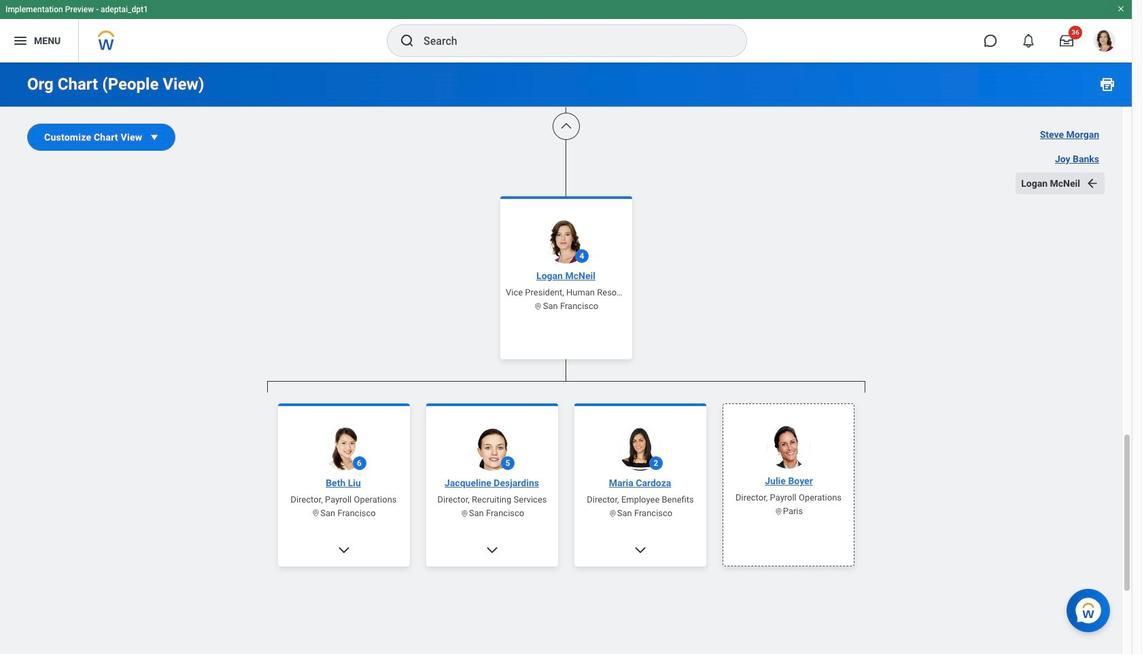 Task type: vqa. For each thing, say whether or not it's contained in the screenshot.
location image
yes



Task type: locate. For each thing, give the bounding box(es) containing it.
logan mcneil, logan mcneil, 4 direct reports element
[[267, 393, 865, 655]]

chevron down image
[[485, 544, 499, 557], [633, 544, 647, 557]]

location image
[[534, 302, 543, 311], [312, 509, 320, 518], [460, 509, 469, 518]]

1 horizontal spatial chevron down image
[[633, 544, 647, 557]]

0 horizontal spatial location image
[[312, 509, 320, 518]]

chevron down image
[[337, 544, 351, 557]]

0 horizontal spatial chevron down image
[[485, 544, 499, 557]]

profile logan mcneil image
[[1094, 30, 1116, 54]]

0 horizontal spatial location image
[[608, 509, 617, 518]]

main content
[[0, 0, 1132, 655]]

1 chevron down image from the left
[[485, 544, 499, 557]]

chevron up image
[[559, 120, 573, 133]]

1 horizontal spatial location image
[[460, 509, 469, 518]]

caret down image
[[148, 131, 161, 144]]

location image
[[774, 507, 783, 516], [608, 509, 617, 518]]

banner
[[0, 0, 1132, 63]]

close environment banner image
[[1117, 5, 1125, 13]]



Task type: describe. For each thing, give the bounding box(es) containing it.
1 horizontal spatial location image
[[774, 507, 783, 516]]

2 chevron down image from the left
[[633, 544, 647, 557]]

location image for chevron down icon
[[312, 509, 320, 518]]

justify image
[[12, 33, 29, 49]]

location image for 2nd chevron down image from the right
[[460, 509, 469, 518]]

arrow left image
[[1086, 177, 1100, 190]]

inbox large image
[[1060, 34, 1074, 48]]

notifications large image
[[1022, 34, 1036, 48]]

search image
[[399, 33, 416, 49]]

2 horizontal spatial location image
[[534, 302, 543, 311]]

Search Workday  search field
[[424, 26, 719, 56]]

print org chart image
[[1100, 76, 1116, 92]]



